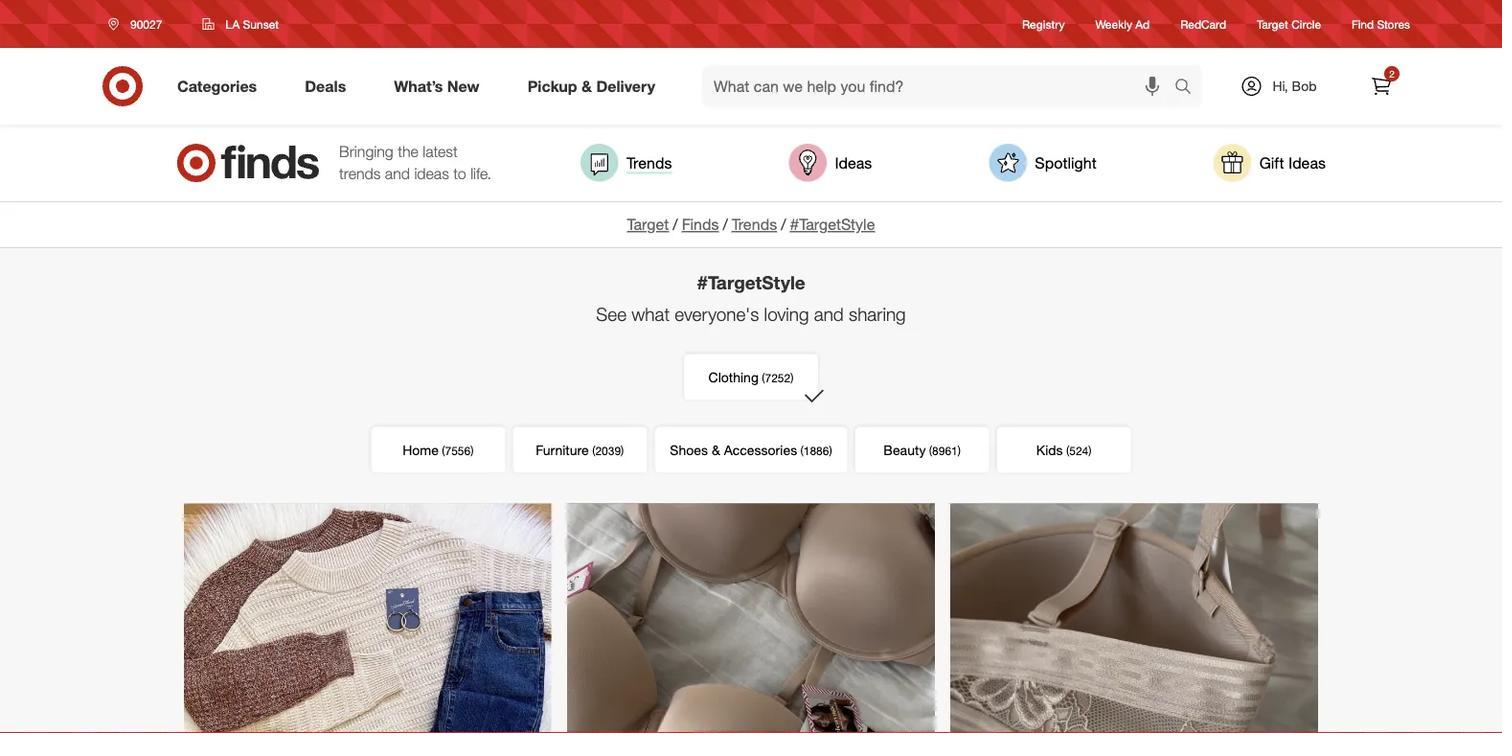Task type: vqa. For each thing, say whether or not it's contained in the screenshot.


Task type: locate. For each thing, give the bounding box(es) containing it.
( for clothing
[[762, 371, 765, 385]]

target for target / finds / trends / #targetstyle
[[627, 215, 669, 234]]

1886
[[804, 444, 829, 458]]

1 horizontal spatial target
[[1258, 17, 1289, 31]]

weekly ad
[[1096, 17, 1150, 31]]

7556
[[445, 444, 471, 458]]

& right shoes
[[712, 442, 721, 458]]

/ right 'finds' link
[[723, 215, 728, 234]]

0 horizontal spatial trends
[[627, 153, 672, 172]]

shoes & accessories ( 1886 )
[[670, 442, 833, 458]]

and down the
[[385, 164, 410, 183]]

( right furniture
[[592, 444, 596, 458]]

deals
[[305, 77, 346, 95]]

beauty
[[884, 442, 926, 458]]

) inside the home ( 7556 )
[[471, 444, 474, 458]]

1 horizontal spatial trends link
[[732, 215, 777, 234]]

ideas
[[835, 153, 873, 172], [1289, 153, 1327, 172]]

1 vertical spatial target
[[627, 215, 669, 234]]

stores
[[1378, 17, 1411, 31]]

& for delivery
[[582, 77, 592, 95]]

trends link up target 'link'
[[581, 144, 672, 182]]

finds link
[[682, 215, 719, 234]]

( right beauty
[[930, 444, 933, 458]]

&
[[582, 77, 592, 95], [712, 442, 721, 458]]

) right furniture
[[621, 444, 624, 458]]

/ left finds
[[673, 215, 678, 234]]

( inside clothing ( 7252 )
[[762, 371, 765, 385]]

beauty ( 8961 )
[[884, 442, 961, 458]]

1 user image by juliana_lovesglam image from the left
[[567, 504, 935, 733]]

) right home
[[471, 444, 474, 458]]

) for kids
[[1089, 444, 1092, 458]]

target left 'finds' link
[[627, 215, 669, 234]]

1 horizontal spatial user image by juliana_lovesglam image
[[951, 504, 1319, 733]]

/
[[673, 215, 678, 234], [723, 215, 728, 234], [781, 215, 786, 234]]

sunset
[[243, 17, 279, 31]]

hi, bob
[[1273, 78, 1317, 94]]

see what everyone's loving and sharing
[[596, 303, 906, 325]]

0 horizontal spatial target
[[627, 215, 669, 234]]

1 / from the left
[[673, 215, 678, 234]]

2 / from the left
[[723, 215, 728, 234]]

2 horizontal spatial /
[[781, 215, 786, 234]]

2 ideas from the left
[[1289, 153, 1327, 172]]

ideas right gift
[[1289, 153, 1327, 172]]

) inside the furniture ( 2039 )
[[621, 444, 624, 458]]

2039
[[596, 444, 621, 458]]

registry link
[[1023, 16, 1065, 32]]

find stores link
[[1352, 16, 1411, 32]]

#targetstyle down ideas link
[[790, 215, 875, 234]]

) inside shoes & accessories ( 1886 )
[[829, 444, 833, 458]]

target inside "link"
[[1258, 17, 1289, 31]]

1 horizontal spatial and
[[814, 303, 844, 325]]

weekly
[[1096, 17, 1133, 31]]

kids
[[1037, 442, 1064, 458]]

( inside the home ( 7556 )
[[442, 444, 445, 458]]

what's new link
[[378, 65, 504, 107]]

1 vertical spatial trends link
[[732, 215, 777, 234]]

( right clothing in the bottom of the page
[[762, 371, 765, 385]]

( for kids
[[1067, 444, 1070, 458]]

1 vertical spatial and
[[814, 303, 844, 325]]

target left circle
[[1258, 17, 1289, 31]]

pickup
[[528, 77, 578, 95]]

(
[[762, 371, 765, 385], [442, 444, 445, 458], [592, 444, 596, 458], [801, 444, 804, 458], [930, 444, 933, 458], [1067, 444, 1070, 458]]

( right accessories
[[801, 444, 804, 458]]

user image by juliana_lovesglam image
[[567, 504, 935, 733], [951, 504, 1319, 733]]

) right kids
[[1089, 444, 1092, 458]]

gift ideas
[[1260, 153, 1327, 172]]

) for beauty
[[958, 444, 961, 458]]

( inside kids ( 524 )
[[1067, 444, 1070, 458]]

la
[[226, 17, 240, 31]]

categories
[[177, 77, 257, 95]]

loving
[[764, 303, 809, 325]]

) inside clothing ( 7252 )
[[791, 371, 794, 385]]

What can we help you find? suggestions appear below search field
[[703, 65, 1180, 107]]

90027
[[130, 17, 162, 31]]

bringing the latest trends and ideas to life.
[[339, 142, 492, 183]]

1 vertical spatial &
[[712, 442, 721, 458]]

target
[[1258, 17, 1289, 31], [627, 215, 669, 234]]

0 horizontal spatial /
[[673, 215, 678, 234]]

0 vertical spatial target
[[1258, 17, 1289, 31]]

0 vertical spatial trends
[[627, 153, 672, 172]]

0 vertical spatial trends link
[[581, 144, 672, 182]]

what's new
[[394, 77, 480, 95]]

trends
[[339, 164, 381, 183]]

accessories
[[724, 442, 798, 458]]

and right loving
[[814, 303, 844, 325]]

) right clothing in the bottom of the page
[[791, 371, 794, 385]]

trends up target 'link'
[[627, 153, 672, 172]]

registry
[[1023, 17, 1065, 31]]

see
[[596, 303, 627, 325]]

trends link right 'finds' link
[[732, 215, 777, 234]]

( right home
[[442, 444, 445, 458]]

0 horizontal spatial ideas
[[835, 153, 873, 172]]

life.
[[471, 164, 492, 183]]

la sunset
[[226, 17, 279, 31]]

524
[[1070, 444, 1089, 458]]

latest
[[423, 142, 458, 161]]

0 vertical spatial &
[[582, 77, 592, 95]]

pickup & delivery link
[[511, 65, 680, 107]]

#targetstyle up see what everyone's loving and sharing
[[697, 271, 806, 293]]

) inside kids ( 524 )
[[1089, 444, 1092, 458]]

( for beauty
[[930, 444, 933, 458]]

) for clothing
[[791, 371, 794, 385]]

/ left '#targetstyle' link
[[781, 215, 786, 234]]

and inside the bringing the latest trends and ideas to life.
[[385, 164, 410, 183]]

#targetstyle
[[790, 215, 875, 234], [697, 271, 806, 293]]

) inside "beauty ( 8961 )"
[[958, 444, 961, 458]]

1 horizontal spatial &
[[712, 442, 721, 458]]

( right kids
[[1067, 444, 1070, 458]]

ideas up '#targetstyle' link
[[835, 153, 873, 172]]

7252
[[765, 371, 791, 385]]

1 horizontal spatial ideas
[[1289, 153, 1327, 172]]

0 horizontal spatial user image by juliana_lovesglam image
[[567, 504, 935, 733]]

) right beauty
[[958, 444, 961, 458]]

( for home
[[442, 444, 445, 458]]

everyone's
[[675, 303, 759, 325]]

target / finds / trends / #targetstyle
[[627, 215, 875, 234]]

0 horizontal spatial and
[[385, 164, 410, 183]]

bringing
[[339, 142, 394, 161]]

8961
[[933, 444, 958, 458]]

to
[[454, 164, 466, 183]]

trends link
[[581, 144, 672, 182], [732, 215, 777, 234]]

furniture ( 2039 )
[[536, 442, 624, 458]]

( inside "beauty ( 8961 )"
[[930, 444, 933, 458]]

gift
[[1260, 153, 1285, 172]]

0 vertical spatial and
[[385, 164, 410, 183]]

0 vertical spatial #targetstyle
[[790, 215, 875, 234]]

0 horizontal spatial &
[[582, 77, 592, 95]]

2
[[1390, 68, 1395, 80]]

1 vertical spatial trends
[[732, 215, 777, 234]]

clothing ( 7252 )
[[709, 369, 794, 386]]

target link
[[627, 215, 669, 234]]

and
[[385, 164, 410, 183], [814, 303, 844, 325]]

)
[[791, 371, 794, 385], [471, 444, 474, 458], [621, 444, 624, 458], [829, 444, 833, 458], [958, 444, 961, 458], [1089, 444, 1092, 458]]

1 horizontal spatial /
[[723, 215, 728, 234]]

trends
[[627, 153, 672, 172], [732, 215, 777, 234]]

) for furniture
[[621, 444, 624, 458]]

) for home
[[471, 444, 474, 458]]

) right accessories
[[829, 444, 833, 458]]

( inside the furniture ( 2039 )
[[592, 444, 596, 458]]

find stores
[[1352, 17, 1411, 31]]

kids ( 524 )
[[1037, 442, 1092, 458]]

trends right 'finds' link
[[732, 215, 777, 234]]

& right pickup
[[582, 77, 592, 95]]



Task type: describe. For each thing, give the bounding box(es) containing it.
what
[[632, 303, 670, 325]]

furniture
[[536, 442, 589, 458]]

deals link
[[289, 65, 370, 107]]

clothing
[[709, 369, 759, 386]]

90027 button
[[96, 7, 182, 41]]

pickup & delivery
[[528, 77, 656, 95]]

finds
[[682, 215, 719, 234]]

0 horizontal spatial trends link
[[581, 144, 672, 182]]

3 / from the left
[[781, 215, 786, 234]]

target circle
[[1258, 17, 1322, 31]]

delivery
[[597, 77, 656, 95]]

& for accessories
[[712, 442, 721, 458]]

user image by @gotargeting image
[[184, 504, 552, 733]]

and for trends
[[385, 164, 410, 183]]

shoes
[[670, 442, 708, 458]]

redcard
[[1181, 17, 1227, 31]]

2 user image by juliana_lovesglam image from the left
[[951, 504, 1319, 733]]

the
[[398, 142, 419, 161]]

spotlight
[[1035, 153, 1097, 172]]

categories link
[[161, 65, 281, 107]]

( for furniture
[[592, 444, 596, 458]]

( inside shoes & accessories ( 1886 )
[[801, 444, 804, 458]]

ad
[[1136, 17, 1150, 31]]

sharing
[[849, 303, 906, 325]]

find
[[1352, 17, 1375, 31]]

2 link
[[1361, 65, 1403, 107]]

ideas link
[[789, 144, 873, 182]]

weekly ad link
[[1096, 16, 1150, 32]]

spotlight link
[[989, 144, 1097, 182]]

target for target circle
[[1258, 17, 1289, 31]]

and for loving
[[814, 303, 844, 325]]

home ( 7556 )
[[403, 442, 474, 458]]

target finds image
[[176, 144, 320, 182]]

search
[[1166, 79, 1213, 97]]

hi,
[[1273, 78, 1289, 94]]

1 ideas from the left
[[835, 153, 873, 172]]

target circle link
[[1258, 16, 1322, 32]]

redcard link
[[1181, 16, 1227, 32]]

#targetstyle link
[[790, 215, 875, 234]]

search button
[[1166, 65, 1213, 111]]

1 horizontal spatial trends
[[732, 215, 777, 234]]

1 vertical spatial #targetstyle
[[697, 271, 806, 293]]

ideas
[[414, 164, 449, 183]]

what's
[[394, 77, 443, 95]]

gift ideas link
[[1214, 144, 1327, 182]]

home
[[403, 442, 439, 458]]

la sunset button
[[190, 7, 291, 41]]

circle
[[1292, 17, 1322, 31]]

bob
[[1293, 78, 1317, 94]]

new
[[447, 77, 480, 95]]



